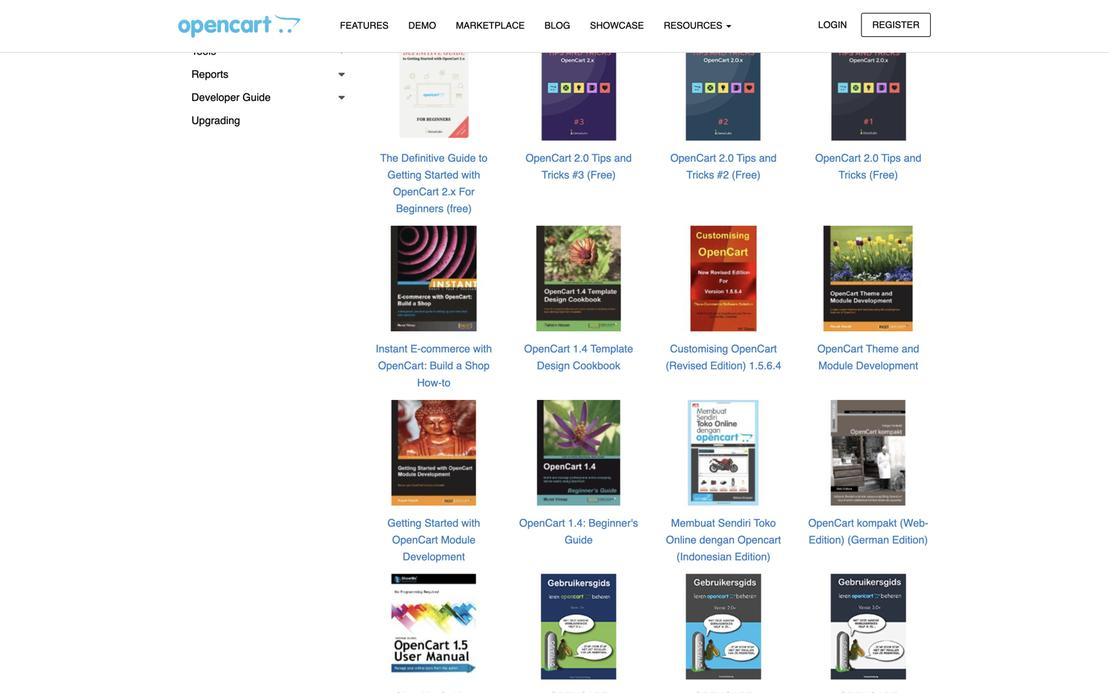 Task type: vqa. For each thing, say whether or not it's contained in the screenshot.
as at the left top of the page
no



Task type: locate. For each thing, give the bounding box(es) containing it.
1 horizontal spatial tips
[[737, 152, 756, 164]]

tricks
[[542, 169, 570, 181], [687, 169, 714, 181], [839, 169, 867, 181]]

1 tips from the left
[[592, 152, 611, 164]]

the
[[583, 11, 598, 24]]

edition) down opencart
[[735, 551, 771, 563]]

3 2.0 from the left
[[864, 152, 879, 164]]

a left list
[[463, 11, 469, 24]]

0 horizontal spatial module
[[441, 534, 476, 546]]

login link
[[807, 13, 858, 37]]

0 vertical spatial to
[[479, 152, 488, 164]]

1 horizontal spatial module
[[819, 360, 853, 372]]

tricks inside opencart 2.0 tips and tricks #3 (free)
[[542, 169, 570, 181]]

edition) down (web-
[[892, 534, 928, 546]]

guide down 1.4:
[[565, 534, 593, 546]]

0 horizontal spatial a
[[456, 360, 462, 372]]

2 horizontal spatial tips
[[882, 152, 901, 164]]

opencart theme and module development
[[818, 343, 920, 372]]

getting started with opencart module development link
[[388, 517, 480, 563]]

opencart inside customising opencart (revised edition) 1.5.6.4
[[731, 343, 777, 355]]

development inside opencart theme and module development
[[856, 360, 918, 372]]

list
[[472, 11, 485, 24]]

1 vertical spatial guide
[[448, 152, 476, 164]]

(indonesian
[[677, 551, 732, 563]]

2 vertical spatial with
[[462, 517, 480, 529]]

opencart 1.4 template design cookbook
[[524, 343, 633, 372]]

opencart inside opencart 2.0 tips and tricks (free)
[[815, 152, 861, 164]]

module inside getting started with opencart module development
[[441, 534, 476, 546]]

a right build
[[456, 360, 462, 372]]

getting inside the definitive guide to getting started with opencart 2.x for beginners (free)
[[388, 169, 422, 181]]

register link
[[861, 13, 931, 37]]

1 vertical spatial getting
[[388, 517, 422, 529]]

2 getting from the top
[[388, 517, 422, 529]]

opencart 2.0 tips and tricks (free) link
[[815, 152, 922, 181]]

opencart 1.4 template design cookbook image
[[525, 225, 632, 332]]

a
[[463, 11, 469, 24], [456, 360, 462, 372]]

opencart kompakt (web- edition) (german edition) link
[[808, 517, 929, 546]]

2 horizontal spatial 2.0
[[864, 152, 879, 164]]

opencart gebruikersgids v2.0+ image
[[670, 574, 777, 681]]

edition) down customising
[[710, 360, 746, 372]]

blog link
[[535, 14, 580, 37]]

1 vertical spatial started
[[425, 517, 459, 529]]

tricks for #2
[[687, 169, 714, 181]]

1.5.6.4
[[749, 360, 782, 372]]

(free) inside opencart 2.0 tips and tricks #3 (free)
[[587, 169, 616, 181]]

below
[[371, 11, 400, 24]]

opencart tips and tricks part 3 image
[[525, 34, 632, 141]]

tips inside opencart 2.0 tips and tricks #3 (free)
[[592, 152, 611, 164]]

and inside opencart 2.0 tips and tricks #3 (free)
[[614, 152, 632, 164]]

getting started with opencart module development image
[[380, 399, 487, 506]]

can
[[423, 11, 440, 24]]

tools link
[[178, 40, 352, 63]]

guide down reports link
[[243, 91, 271, 103]]

with
[[462, 169, 480, 181], [473, 343, 492, 355], [462, 517, 480, 529]]

blog
[[545, 20, 570, 31]]

and for opencart 2.0 tips and tricks #2 (free)
[[759, 152, 777, 164]]

0 horizontal spatial development
[[403, 551, 465, 563]]

and inside the opencart 2.0 tips and tricks #2 (free)
[[759, 152, 777, 164]]

tricks for #3
[[542, 169, 570, 181]]

and for opencart 2.0 tips and tricks (free)
[[904, 152, 922, 164]]

opencart 1.4: beginner's guide image
[[525, 399, 632, 506]]

tricks inside opencart 2.0 tips and tricks (free)
[[839, 169, 867, 181]]

2.0 inside opencart 2.0 tips and tricks (free)
[[864, 152, 879, 164]]

1 horizontal spatial guide
[[448, 152, 476, 164]]

(free) inside the opencart 2.0 tips and tricks #2 (free)
[[732, 169, 761, 181]]

upgrading link
[[178, 109, 352, 132]]

0 vertical spatial module
[[819, 360, 853, 372]]

1 horizontal spatial 2.0
[[719, 152, 734, 164]]

1 tricks from the left
[[542, 169, 570, 181]]

to
[[479, 152, 488, 164], [442, 377, 451, 389]]

and
[[614, 152, 632, 164], [759, 152, 777, 164], [904, 152, 922, 164], [902, 343, 920, 355]]

1 horizontal spatial a
[[463, 11, 469, 24]]

module inside opencart theme and module development
[[819, 360, 853, 372]]

2.0 for (free)
[[864, 152, 879, 164]]

1 vertical spatial to
[[442, 377, 451, 389]]

opencart 1.4 template design cookbook link
[[524, 343, 633, 372]]

developer guide link
[[178, 86, 352, 109]]

2 tips from the left
[[737, 152, 756, 164]]

opencart kompakt (web-edition) (german edition) image
[[815, 399, 922, 506]]

showcase link
[[580, 14, 654, 37]]

1 vertical spatial module
[[441, 534, 476, 546]]

showcase
[[590, 20, 644, 31]]

3 tricks from the left
[[839, 169, 867, 181]]

(free)
[[587, 169, 616, 181], [732, 169, 761, 181], [870, 169, 898, 181]]

3 tips from the left
[[882, 152, 901, 164]]

edition) left (german
[[809, 534, 845, 546]]

opencart
[[601, 11, 646, 24], [526, 152, 571, 164], [671, 152, 716, 164], [815, 152, 861, 164], [393, 186, 439, 198], [524, 343, 570, 355], [731, 343, 777, 355], [818, 343, 863, 355], [519, 517, 565, 529], [808, 517, 854, 529], [392, 534, 438, 546]]

2 (free) from the left
[[732, 169, 761, 181]]

0 vertical spatial with
[[462, 169, 480, 181]]

2 tricks from the left
[[687, 169, 714, 181]]

0 vertical spatial getting
[[388, 169, 422, 181]]

definitive
[[401, 152, 445, 164]]

opencart 2.0 tips and tricks #3 (free)
[[526, 152, 632, 181]]

opencart tips and tricks part 2 image
[[670, 34, 777, 141]]

2.0 inside the opencart 2.0 tips and tricks #2 (free)
[[719, 152, 734, 164]]

1 vertical spatial with
[[473, 343, 492, 355]]

1 horizontal spatial to
[[479, 152, 488, 164]]

1 horizontal spatial development
[[856, 360, 918, 372]]

2.0 inside opencart 2.0 tips and tricks #3 (free)
[[574, 152, 589, 164]]

getting
[[388, 169, 422, 181], [388, 517, 422, 529]]

0 horizontal spatial guide
[[243, 91, 271, 103]]

0 horizontal spatial (free)
[[587, 169, 616, 181]]

1 horizontal spatial (free)
[[732, 169, 761, 181]]

2 horizontal spatial tricks
[[839, 169, 867, 181]]

opencart 2.0 tips and tricks (free)
[[815, 152, 922, 181]]

0 vertical spatial started
[[425, 169, 459, 181]]

customising opencart (revised edition) 1.5.6.4 image
[[670, 225, 777, 332]]

tips for (free)
[[882, 152, 901, 164]]

online
[[666, 534, 697, 546]]

opencart 2.0 tips and tricks #2 (free) link
[[671, 152, 777, 181]]

opencart inside opencart 2.0 tips and tricks #3 (free)
[[526, 152, 571, 164]]

system
[[192, 22, 227, 34]]

0 vertical spatial development
[[856, 360, 918, 372]]

module
[[819, 360, 853, 372], [441, 534, 476, 546]]

design
[[537, 360, 570, 372]]

1 (free) from the left
[[587, 169, 616, 181]]

0 horizontal spatial to
[[442, 377, 451, 389]]

membuat sendiri toko online dengan opencart (indonesian edition) image
[[670, 399, 777, 506]]

opencart inside the opencart 2.0 tips and tricks #2 (free)
[[671, 152, 716, 164]]

0 vertical spatial guide
[[243, 91, 271, 103]]

system link
[[178, 17, 352, 40]]

2 horizontal spatial guide
[[565, 534, 593, 546]]

2 vertical spatial guide
[[565, 534, 593, 546]]

started inside getting started with opencart module development
[[425, 517, 459, 529]]

started
[[425, 169, 459, 181], [425, 517, 459, 529]]

2 horizontal spatial (free)
[[870, 169, 898, 181]]

and for opencart 2.0 tips and tricks #3 (free)
[[614, 152, 632, 164]]

guide inside the definitive guide to getting started with opencart 2.x for beginners (free)
[[448, 152, 476, 164]]

tips inside the opencart 2.0 tips and tricks #2 (free)
[[737, 152, 756, 164]]

3 (free) from the left
[[870, 169, 898, 181]]

opencart inside the definitive guide to getting started with opencart 2.x for beginners (free)
[[393, 186, 439, 198]]

guide up for
[[448, 152, 476, 164]]

opencart
[[738, 534, 781, 546]]

1 2.0 from the left
[[574, 152, 589, 164]]

2.0
[[574, 152, 589, 164], [719, 152, 734, 164], [864, 152, 879, 164]]

1 started from the top
[[425, 169, 459, 181]]

0 horizontal spatial 2.0
[[574, 152, 589, 164]]

1 vertical spatial a
[[456, 360, 462, 372]]

tips
[[592, 152, 611, 164], [737, 152, 756, 164], [882, 152, 901, 164]]

tips inside opencart 2.0 tips and tricks (free)
[[882, 152, 901, 164]]

0 horizontal spatial tips
[[592, 152, 611, 164]]

2 2.0 from the left
[[719, 152, 734, 164]]

opencart 2.0 tips and tricks #3 (free) link
[[526, 152, 632, 181]]

tricks inside the opencart 2.0 tips and tricks #2 (free)
[[687, 169, 714, 181]]

2 started from the top
[[425, 517, 459, 529]]

getting started with opencart module development
[[388, 517, 480, 563]]

0 horizontal spatial tricks
[[542, 169, 570, 181]]

(free) inside opencart 2.0 tips and tricks (free)
[[870, 169, 898, 181]]

(web-
[[900, 517, 929, 529]]

books
[[499, 11, 528, 24]]

free opencart book image
[[815, 34, 922, 141]]

development
[[856, 360, 918, 372], [403, 551, 465, 563]]

and inside opencart 2.0 tips and tricks (free)
[[904, 152, 922, 164]]

guide
[[243, 91, 271, 103], [448, 152, 476, 164], [565, 534, 593, 546]]

(free) for #3
[[587, 169, 616, 181]]

1 vertical spatial development
[[403, 551, 465, 563]]

1 getting from the top
[[388, 169, 422, 181]]

1 horizontal spatial tricks
[[687, 169, 714, 181]]

customising
[[670, 343, 728, 355]]



Task type: describe. For each thing, give the bounding box(es) containing it.
tricks for (free)
[[839, 169, 867, 181]]

opencart inside opencart 1.4 template design cookbook
[[524, 343, 570, 355]]

edition) inside the membuat sendiri toko online dengan opencart (indonesian edition)
[[735, 551, 771, 563]]

membuat
[[671, 517, 715, 529]]

toko
[[754, 517, 776, 529]]

customising opencart (revised edition) 1.5.6.4 link
[[666, 343, 782, 372]]

opencart 1.4: beginner's guide
[[519, 517, 638, 546]]

guide inside opencart 1.4: beginner's guide
[[565, 534, 593, 546]]

opencart 2.0 tips and tricks #2 (free)
[[671, 152, 777, 181]]

reports
[[192, 68, 228, 80]]

opencart theme and module development image
[[815, 225, 922, 332]]

with inside the definitive guide to getting started with opencart 2.x for beginners (free)
[[462, 169, 480, 181]]

beginners
[[396, 202, 444, 215]]

membuat sendiri toko online dengan opencart (indonesian edition)
[[666, 517, 781, 563]]

started inside the definitive guide to getting started with opencart 2.x for beginners (free)
[[425, 169, 459, 181]]

marketplace
[[456, 20, 525, 31]]

login
[[818, 19, 847, 30]]

(revised
[[666, 360, 708, 372]]

dengan
[[700, 534, 735, 546]]

for
[[459, 186, 475, 198]]

instant e-commerce with opencart: build a shop how-to image
[[380, 225, 487, 332]]

template
[[591, 343, 633, 355]]

with inside getting started with opencart module development
[[462, 517, 480, 529]]

marketplace link
[[446, 14, 535, 37]]

build
[[430, 360, 453, 372]]

opencart kompakt (web- edition) (german edition)
[[808, 517, 929, 546]]

2.x
[[442, 186, 456, 198]]

commerce
[[421, 343, 470, 355]]

1.4
[[573, 343, 588, 355]]

opencart gebruikersgids v1.5+ image
[[525, 574, 632, 681]]

the
[[380, 152, 398, 164]]

and inside opencart theme and module development
[[902, 343, 920, 355]]

instant e-commerce with opencart: build a shop how-to
[[376, 343, 492, 389]]

the definitive guide to getting started with opencart 2.x for beginners (free)
[[380, 152, 488, 215]]

to inside the definitive guide to getting started with opencart 2.x for beginners (free)
[[479, 152, 488, 164]]

resources link
[[654, 14, 742, 37]]

developer guide
[[192, 91, 271, 103]]

guide inside developer guide link
[[243, 91, 271, 103]]

register
[[873, 19, 920, 30]]

opencart inside getting started with opencart module development
[[392, 534, 438, 546]]

you
[[403, 11, 420, 24]]

the definitive guide to getting started with opencart 2.x for beginners image
[[380, 34, 487, 141]]

opencart theme and module development link
[[818, 343, 920, 372]]

kompakt
[[857, 517, 897, 529]]

created
[[531, 11, 566, 24]]

community.
[[649, 11, 702, 24]]

demo link
[[399, 14, 446, 37]]

(german
[[848, 534, 889, 546]]

0 vertical spatial a
[[463, 11, 469, 24]]

how-
[[417, 377, 442, 389]]

of
[[488, 11, 497, 24]]

a inside instant e-commerce with opencart: build a shop how-to
[[456, 360, 462, 372]]

cookbook
[[573, 360, 621, 372]]

e-
[[410, 343, 421, 355]]

opencart 1.4: beginner's guide link
[[519, 517, 638, 546]]

showme guides opencart 1.5 user manual image
[[380, 574, 487, 681]]

theme
[[866, 343, 899, 355]]

opencart inside opencart 1.4: beginner's guide
[[519, 517, 565, 529]]

features
[[340, 20, 389, 31]]

opencart:
[[378, 360, 427, 372]]

below you can find a list of books created by the opencart community.
[[371, 11, 702, 24]]

(free)
[[447, 202, 472, 215]]

demo
[[409, 20, 436, 31]]

resources
[[664, 20, 725, 31]]

customising opencart (revised edition) 1.5.6.4
[[666, 343, 782, 372]]

development inside getting started with opencart module development
[[403, 551, 465, 563]]

tips for #2
[[737, 152, 756, 164]]

instant
[[376, 343, 408, 355]]

(free) for #2
[[732, 169, 761, 181]]

opencart gebruikersgids v3.0+ image
[[815, 574, 922, 681]]

sendiri
[[718, 517, 751, 529]]

to inside instant e-commerce with opencart: build a shop how-to
[[442, 377, 451, 389]]

developer
[[192, 91, 240, 103]]

#3
[[572, 169, 584, 181]]

edition) inside customising opencart (revised edition) 1.5.6.4
[[710, 360, 746, 372]]

getting inside getting started with opencart module development
[[388, 517, 422, 529]]

features link
[[330, 14, 399, 37]]

opencart inside opencart theme and module development
[[818, 343, 863, 355]]

shop
[[465, 360, 490, 372]]

the definitive guide to getting started with opencart 2.x for beginners (free) link
[[380, 152, 488, 215]]

#2
[[717, 169, 729, 181]]

2.0 for #3
[[574, 152, 589, 164]]

reports link
[[178, 63, 352, 86]]

2.0 for #2
[[719, 152, 734, 164]]

by
[[569, 11, 580, 24]]

opencart - open source shopping cart solution image
[[178, 14, 300, 38]]

upgrading
[[192, 114, 240, 126]]

tools
[[192, 45, 216, 57]]

beginner's
[[589, 517, 638, 529]]

find
[[443, 11, 460, 24]]

1.4:
[[568, 517, 586, 529]]

tips for #3
[[592, 152, 611, 164]]

with inside instant e-commerce with opencart: build a shop how-to
[[473, 343, 492, 355]]

opencart inside opencart kompakt (web- edition) (german edition)
[[808, 517, 854, 529]]

instant e-commerce with opencart: build a shop how-to link
[[376, 343, 492, 389]]

membuat sendiri toko online dengan opencart (indonesian edition) link
[[666, 517, 781, 563]]



